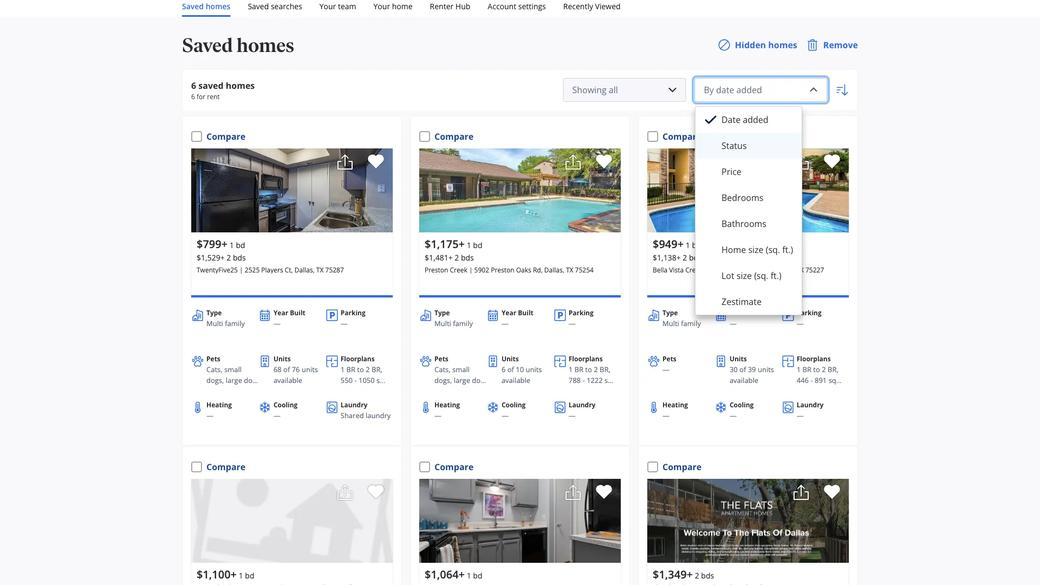Task type: locate. For each thing, give the bounding box(es) containing it.
bds inside $949+ 1 bd $1,138+ 2 bds
[[689, 252, 702, 263]]

446
[[797, 375, 809, 385]]

type multi family for $1,175+
[[435, 308, 473, 328]]

bds inside $799+ 1 bd $1,529+ 2 bds
[[233, 252, 246, 263]]

bds
[[233, 252, 246, 263], [461, 252, 474, 263], [689, 252, 702, 263], [702, 570, 714, 581]]

2 available from the left
[[502, 375, 531, 385]]

1 small from the left
[[224, 365, 242, 375]]

unsave this home button for twentyfive25 image
[[359, 149, 390, 178]]

1 horizontal spatial creek
[[686, 265, 703, 274]]

1 do… from the left
[[244, 375, 258, 385]]

2 type from the left
[[435, 308, 450, 317]]

units image for $799+
[[258, 355, 271, 368]]

0 horizontal spatial tx
[[316, 265, 324, 274]]

large for $1,175+
[[454, 375, 470, 385]]

unsave this home button
[[359, 149, 390, 178], [588, 149, 618, 178], [816, 149, 846, 178], [359, 479, 390, 509], [588, 479, 618, 509], [816, 479, 846, 509]]

units image left 30
[[715, 355, 728, 368]]

share this home image for $1,175+
[[565, 153, 582, 171]]

tx left 75227
[[797, 265, 804, 274]]

1 inside $949+ 1 bd $1,138+ 2 bds
[[686, 240, 690, 250]]

homes
[[206, 1, 231, 11], [237, 33, 294, 57], [769, 39, 798, 51], [226, 80, 255, 91]]

1 inside floorplans 1 br to 2 br, 446 - 891 sq…
[[797, 365, 801, 375]]

hidden
[[735, 39, 766, 51]]

2
[[227, 252, 231, 263], [455, 252, 459, 263], [683, 252, 687, 263], [366, 365, 370, 375], [594, 365, 598, 375], [822, 365, 826, 375], [695, 570, 700, 581]]

year built image
[[258, 309, 271, 322], [487, 309, 500, 322]]

renter hub link
[[430, 0, 471, 12]]

built
[[290, 308, 306, 317], [518, 308, 534, 317], [746, 308, 762, 317]]

6 left 10
[[502, 365, 506, 375]]

bd inside $799+ 1 bd $1,529+ 2 bds
[[236, 240, 245, 250]]

2 | from the left
[[469, 265, 473, 274]]

heating —
[[206, 401, 232, 421], [435, 401, 460, 421], [663, 401, 688, 421]]

to for $949+
[[814, 365, 820, 375]]

heating image
[[420, 401, 433, 414], [648, 401, 661, 414]]

3 type multi family from the left
[[663, 308, 701, 328]]

list box
[[695, 106, 803, 315]]

- inside floorplans 1 br to 2 br, 446 - 891 sq…
[[811, 375, 813, 385]]

1 horizontal spatial family
[[453, 319, 473, 328]]

891
[[815, 375, 827, 385]]

floorplans inside floorplans 1 br to 2 br, 788 - 1222 s…
[[569, 354, 603, 363]]

your left home on the left of page
[[374, 1, 390, 11]]

cooling down 10
[[502, 401, 526, 409]]

2 dogs, from the left
[[435, 375, 452, 385]]

2 right $1,349+
[[695, 570, 700, 581]]

ft.) up the bella vista creek | 3402 s buckner blvd, dallas, tx 75227 link
[[783, 244, 794, 256]]

br up 446
[[803, 365, 812, 375]]

units up 10
[[502, 354, 519, 363]]

available down 39
[[730, 375, 759, 385]]

1 up 446
[[797, 365, 801, 375]]

dallas, right 'rd,'
[[545, 265, 565, 274]]

saved
[[199, 80, 224, 91]]

compare for la prada place apartments image
[[206, 461, 246, 473]]

1 vertical spatial saved homes
[[182, 33, 294, 57]]

units up 68
[[274, 354, 291, 363]]

2 - from the left
[[583, 375, 585, 385]]

laundry inside laundry shared laundry
[[341, 401, 368, 409]]

pets for $949+
[[663, 354, 677, 363]]

2 horizontal spatial br,
[[828, 365, 839, 375]]

parking for $1,175+
[[569, 308, 594, 317]]

1 right the $1,100+
[[239, 570, 243, 581]]

2 small from the left
[[453, 365, 470, 375]]

0 horizontal spatial type multi family
[[206, 308, 245, 328]]

to inside the floorplans 1 br to 2 br, 550 - 1050 s…
[[357, 365, 364, 375]]

year built — for $949+
[[730, 308, 762, 328]]

1 horizontal spatial to
[[586, 365, 592, 375]]

floorplans up 1222
[[569, 354, 603, 363]]

2 parking image from the left
[[782, 309, 795, 322]]

0 horizontal spatial unsave this home image
[[595, 484, 614, 502]]

2 multi from the left
[[435, 319, 451, 328]]

renter hub
[[430, 1, 471, 11]]

laundry —
[[569, 401, 596, 421], [797, 401, 824, 421]]

year built —
[[274, 308, 306, 328], [502, 308, 534, 328], [730, 308, 762, 328]]

dogs, for $799+
[[206, 375, 224, 385]]

large
[[226, 375, 242, 385], [454, 375, 470, 385]]

do…
[[244, 375, 258, 385], [472, 375, 486, 385]]

Compare checkbox
[[191, 131, 202, 142], [648, 131, 659, 142], [191, 462, 202, 473], [420, 462, 430, 473], [648, 462, 659, 473]]

1 pets cats, small dogs, large do… from the left
[[206, 354, 258, 385]]

3 to from the left
[[814, 365, 820, 375]]

2 horizontal spatial tx
[[797, 265, 804, 274]]

bella vista creek | 3402 s buckner blvd, dallas, tx 75227 link
[[653, 265, 844, 274]]

1 year from the left
[[274, 308, 288, 317]]

year built — down ct,
[[274, 308, 306, 328]]

3 pets from the left
[[663, 354, 677, 363]]

Compare checkbox
[[420, 131, 430, 142]]

0 horizontal spatial do…
[[244, 375, 258, 385]]

s… for $1,175+
[[605, 375, 614, 385]]

68
[[274, 365, 282, 375]]

pets image left pets —
[[648, 355, 661, 368]]

s…
[[377, 375, 386, 385], [605, 375, 614, 385]]

0 horizontal spatial cooling —
[[274, 401, 298, 421]]

1 large from the left
[[226, 375, 242, 385]]

2 horizontal spatial cooling —
[[730, 401, 754, 421]]

1 horizontal spatial type
[[435, 308, 450, 317]]

cooling —
[[274, 401, 298, 421], [502, 401, 526, 421], [730, 401, 754, 421]]

2 vertical spatial 6
[[502, 365, 506, 375]]

1 right '$1,175+'
[[467, 240, 471, 250]]

0 horizontal spatial small
[[224, 365, 242, 375]]

cooling — down 68
[[274, 401, 298, 421]]

bd right $949+
[[692, 240, 702, 250]]

year for $949+
[[730, 308, 745, 317]]

2 units from the left
[[502, 354, 519, 363]]

1 units from the left
[[302, 365, 318, 375]]

bds down '$1,175+'
[[461, 252, 474, 263]]

2 cooling from the left
[[502, 401, 526, 409]]

1 horizontal spatial pets cats, small dogs, large do…
[[435, 354, 486, 385]]

share this home image
[[337, 153, 354, 171], [565, 153, 582, 171], [793, 153, 810, 171], [337, 484, 354, 501], [793, 484, 810, 501]]

dogs,
[[206, 375, 224, 385], [435, 375, 452, 385]]

hidden homes link
[[718, 38, 798, 51]]

1 heating image from the left
[[420, 401, 433, 414]]

compare
[[206, 131, 246, 142], [435, 131, 474, 142], [663, 131, 702, 142], [206, 461, 246, 473], [435, 461, 474, 473], [663, 461, 702, 473]]

cooling — for $1,175+
[[502, 401, 526, 421]]

1 floorplans from the left
[[341, 354, 375, 363]]

of inside units 6 of 10 units available
[[508, 365, 514, 375]]

laundry right laundry icon
[[797, 401, 824, 409]]

br up '550' on the bottom of the page
[[347, 365, 356, 375]]

of left 10
[[508, 365, 514, 375]]

floorplans up 1050
[[341, 354, 375, 363]]

year built image
[[715, 309, 728, 322]]

1 br from the left
[[347, 365, 356, 375]]

3 cooling — from the left
[[730, 401, 754, 421]]

0 horizontal spatial year built —
[[274, 308, 306, 328]]

year for $1,175+
[[502, 308, 517, 317]]

size for home
[[749, 244, 764, 256]]

bd for $799+
[[236, 240, 245, 250]]

year built — down zestimate
[[730, 308, 762, 328]]

of for $949+
[[740, 365, 746, 375]]

year down ct,
[[274, 308, 288, 317]]

1 parking from the left
[[341, 308, 366, 317]]

type image
[[648, 309, 661, 322]]

cooling image for $1,175+
[[487, 401, 500, 414]]

creek
[[450, 265, 468, 274], [686, 265, 703, 274]]

2 horizontal spatial units
[[730, 354, 747, 363]]

dallas,
[[295, 265, 315, 274], [545, 265, 565, 274], [775, 265, 795, 274]]

1 multi from the left
[[206, 319, 223, 328]]

0 horizontal spatial large
[[226, 375, 242, 385]]

2 laundry — from the left
[[797, 401, 824, 421]]

3 heating — from the left
[[663, 401, 688, 421]]

1 parking — from the left
[[341, 308, 366, 328]]

multi for $799+
[[206, 319, 223, 328]]

0 horizontal spatial parking
[[341, 308, 366, 317]]

1 cooling — from the left
[[274, 401, 298, 421]]

units image left 10
[[487, 355, 500, 368]]

units image for $949+
[[715, 355, 728, 368]]

1 family from the left
[[225, 319, 245, 328]]

0 horizontal spatial cooling
[[274, 401, 298, 409]]

floorplans 1 br to 2 br, 788 - 1222 s…
[[569, 354, 614, 385]]

0 horizontal spatial parking —
[[341, 308, 366, 328]]

2 horizontal spatial floorplans
[[797, 354, 831, 363]]

2 horizontal spatial pets
[[663, 354, 677, 363]]

your inside your team link
[[320, 1, 336, 11]]

0 horizontal spatial dallas,
[[295, 265, 315, 274]]

units
[[302, 365, 318, 375], [526, 365, 542, 375], [758, 365, 775, 375]]

units right 76
[[302, 365, 318, 375]]

your inside your home link
[[374, 1, 390, 11]]

2 inside floorplans 1 br to 2 br, 446 - 891 sq…
[[822, 365, 826, 375]]

1 units from the left
[[274, 354, 291, 363]]

tx
[[316, 265, 324, 274], [566, 265, 574, 274], [797, 265, 804, 274]]

1 horizontal spatial pets
[[435, 354, 449, 363]]

1 inside $1,100+ 1 bd
[[239, 570, 243, 581]]

small right pets icon
[[453, 365, 470, 375]]

available inside units 6 of 10 units available
[[502, 375, 531, 385]]

twentyfive25 image
[[191, 123, 393, 258]]

type for $799+
[[206, 308, 222, 317]]

heating — for $799+
[[206, 401, 232, 421]]

units image left 68
[[258, 355, 271, 368]]

laundry — down 788 on the bottom right of the page
[[569, 401, 596, 421]]

1 heating from the left
[[206, 401, 232, 409]]

|
[[240, 265, 243, 274], [469, 265, 473, 274], [705, 265, 709, 274]]

recently viewed
[[564, 1, 621, 11]]

bd right the $1,100+
[[245, 570, 254, 581]]

2 horizontal spatial year built —
[[730, 308, 762, 328]]

0 horizontal spatial year
[[274, 308, 288, 317]]

0 horizontal spatial -
[[355, 375, 357, 385]]

of inside units 68 of 76 units available
[[284, 365, 290, 375]]

year built image down twentyfive25 | 2525 players ct, dallas, tx 75287
[[258, 309, 271, 322]]

2 your from the left
[[374, 1, 390, 11]]

bd inside $1,175+ 1 bd $1,481+ 2 bds
[[473, 240, 483, 250]]

2 to from the left
[[586, 365, 592, 375]]

heating image
[[191, 401, 204, 414]]

share this home image for $949+
[[793, 153, 810, 171]]

cooling — for $799+
[[274, 401, 298, 421]]

unsave this home image inside button
[[595, 484, 614, 502]]

2 horizontal spatial units image
[[715, 355, 728, 368]]

type image up pets icon
[[420, 309, 433, 322]]

built down twentyfive25 | 2525 players ct, dallas, tx 75287 link
[[290, 308, 306, 317]]

bd up 5902
[[473, 240, 483, 250]]

3 built from the left
[[746, 308, 762, 317]]

remove
[[824, 39, 859, 51]]

pets for $799+
[[206, 354, 220, 363]]

2 units from the left
[[526, 365, 542, 375]]

2 year built image from the left
[[487, 309, 500, 322]]

1 vertical spatial (sq.
[[755, 270, 769, 282]]

2 s… from the left
[[605, 375, 614, 385]]

rd,
[[533, 265, 543, 274]]

1 br, from the left
[[372, 365, 383, 375]]

br, for $1,175+
[[600, 365, 611, 375]]

the flats image
[[648, 476, 849, 567]]

units inside units 30 of 39 units available
[[730, 354, 747, 363]]

- inside floorplans 1 br to 2 br, 788 - 1222 s…
[[583, 375, 585, 385]]

bds inside $1,175+ 1 bd $1,481+ 2 bds
[[461, 252, 474, 263]]

br inside floorplans 1 br to 2 br, 446 - 891 sq…
[[803, 365, 812, 375]]

br, up 1222
[[600, 365, 611, 375]]

1 horizontal spatial s…
[[605, 375, 614, 385]]

homes inside 6 saved homes 6 for rent
[[226, 80, 255, 91]]

0 horizontal spatial laundry
[[341, 401, 368, 409]]

bds for $1,175+
[[461, 252, 474, 263]]

0 horizontal spatial heating —
[[206, 401, 232, 421]]

1 horizontal spatial br,
[[600, 365, 611, 375]]

1 inside $1,064+ 1 bd
[[467, 570, 471, 581]]

1 horizontal spatial year built —
[[502, 308, 534, 328]]

parking — for $1,175+
[[569, 308, 594, 328]]

2 parking — from the left
[[569, 308, 594, 328]]

do… left units 6 of 10 units available
[[472, 375, 486, 385]]

1 tx from the left
[[316, 265, 324, 274]]

2 inside $1,175+ 1 bd $1,481+ 2 bds
[[455, 252, 459, 263]]

year built — left parking icon
[[502, 308, 534, 328]]

laundry image left shared
[[326, 401, 339, 414]]

By date added text field
[[704, 81, 801, 99]]

2 up vista
[[683, 252, 687, 263]]

br, inside floorplans 1 br to 2 br, 788 - 1222 s…
[[600, 365, 611, 375]]

floorplans up 891
[[797, 354, 831, 363]]

floorplans image
[[554, 355, 567, 368]]

compare for preston creek image at the top
[[435, 131, 474, 142]]

3 of from the left
[[740, 365, 746, 375]]

3 year built — from the left
[[730, 308, 762, 328]]

multi
[[206, 319, 223, 328], [435, 319, 451, 328], [663, 319, 680, 328]]

2 horizontal spatial heating
[[663, 401, 688, 409]]

0 vertical spatial unsave this home image
[[823, 153, 842, 172]]

2 inside $1,349+ 2 bds
[[695, 570, 700, 581]]

1 right $799+
[[230, 240, 234, 250]]

family for $1,175+
[[453, 319, 473, 328]]

- right 446
[[811, 375, 813, 385]]

preston down $1,481+
[[425, 265, 448, 274]]

0 horizontal spatial cats,
[[206, 365, 223, 375]]

2 pets from the left
[[435, 354, 449, 363]]

heating
[[206, 401, 232, 409], [435, 401, 460, 409], [663, 401, 688, 409]]

- for $799+
[[355, 375, 357, 385]]

2 horizontal spatial cooling
[[730, 401, 754, 409]]

built for $1,175+
[[518, 308, 534, 317]]

2 laundry from the left
[[569, 401, 596, 409]]

1 year built image from the left
[[258, 309, 271, 322]]

bds up '2525'
[[233, 252, 246, 263]]

1 pets image from the left
[[191, 355, 204, 368]]

searches
[[271, 1, 302, 11]]

floorplans image
[[326, 355, 339, 368], [782, 355, 795, 368]]

0 horizontal spatial units
[[302, 365, 318, 375]]

dallas, right blvd,
[[775, 265, 795, 274]]

1 dogs, from the left
[[206, 375, 224, 385]]

1 for $1,100+ 1 bd
[[239, 570, 243, 581]]

6 left saved
[[191, 80, 196, 91]]

2 inside $949+ 1 bd $1,138+ 2 bds
[[683, 252, 687, 263]]

2 year built — from the left
[[502, 308, 534, 328]]

pets cats, small dogs, large do… right pets icon
[[435, 354, 486, 385]]

laundry down 788 on the bottom right of the page
[[569, 401, 596, 409]]

2 up twentyfive25
[[227, 252, 231, 263]]

1 vertical spatial unsave this home image
[[595, 484, 614, 502]]

sort descending image
[[836, 83, 849, 96]]

renter
[[430, 1, 454, 11]]

unsave this home image for la prada place apartments image's unsave this home button
[[367, 484, 385, 502]]

1 inside $799+ 1 bd $1,529+ 2 bds
[[230, 240, 234, 250]]

1 horizontal spatial units
[[502, 354, 519, 363]]

laundry for $799+
[[341, 401, 368, 409]]

2 creek from the left
[[686, 265, 703, 274]]

cooling — down 10
[[502, 401, 526, 421]]

pets for $1,175+
[[435, 354, 449, 363]]

dallas, right ct,
[[295, 265, 315, 274]]

1 s… from the left
[[377, 375, 386, 385]]

2 br, from the left
[[600, 365, 611, 375]]

your team
[[320, 1, 356, 11]]

1 horizontal spatial cats,
[[435, 365, 451, 375]]

br inside the floorplans 1 br to 2 br, 550 - 1050 s…
[[347, 365, 356, 375]]

your home
[[374, 1, 413, 11]]

—
[[274, 319, 281, 328], [341, 319, 348, 328], [502, 319, 509, 328], [569, 319, 576, 328], [730, 319, 737, 328], [797, 319, 804, 328], [663, 365, 670, 375], [206, 411, 214, 421], [274, 411, 281, 421], [435, 411, 442, 421], [502, 411, 509, 421], [569, 411, 576, 421], [663, 411, 670, 421], [730, 411, 737, 421], [797, 411, 804, 421]]

bedrooms
[[722, 192, 764, 204]]

0 horizontal spatial floorplans image
[[326, 355, 339, 368]]

units inside units 6 of 10 units available
[[526, 365, 542, 375]]

1 horizontal spatial available
[[502, 375, 531, 385]]

preston right 5902
[[491, 265, 515, 274]]

1 horizontal spatial parking
[[569, 308, 594, 317]]

2 horizontal spatial parking —
[[797, 308, 822, 328]]

2 inside the floorplans 1 br to 2 br, 550 - 1050 s…
[[366, 365, 370, 375]]

1 dallas, from the left
[[295, 265, 315, 274]]

units inside units 68 of 76 units available
[[274, 354, 291, 363]]

0 horizontal spatial s…
[[377, 375, 386, 385]]

parking — right parking icon
[[569, 308, 594, 328]]

your left team on the top left of the page
[[320, 1, 336, 11]]

0 horizontal spatial ft.)
[[771, 270, 782, 282]]

to up 891
[[814, 365, 820, 375]]

heating for $1,175+
[[435, 401, 460, 409]]

2 saved homes from the top
[[182, 33, 294, 57]]

unsave this home image
[[823, 153, 842, 172], [595, 484, 614, 502]]

0 vertical spatial 6
[[191, 80, 196, 91]]

floorplans inside the floorplans 1 br to 2 br, 550 - 1050 s…
[[341, 354, 375, 363]]

pets image
[[420, 355, 433, 368]]

cooling — right cooling icon
[[730, 401, 754, 421]]

laundry — for $1,175+
[[569, 401, 596, 421]]

2 pets image from the left
[[648, 355, 661, 368]]

1 horizontal spatial unsave this home image
[[823, 153, 842, 172]]

2 horizontal spatial parking
[[797, 308, 822, 317]]

3 tx from the left
[[797, 265, 804, 274]]

1 laundry image from the left
[[326, 401, 339, 414]]

2 horizontal spatial units
[[758, 365, 775, 375]]

2 for $1,175+ 1 bd $1,481+ 2 bds
[[455, 252, 459, 263]]

2 laundry image from the left
[[554, 401, 567, 414]]

3 floorplans from the left
[[797, 354, 831, 363]]

2 of from the left
[[508, 365, 514, 375]]

1 horizontal spatial cooling —
[[502, 401, 526, 421]]

1 of from the left
[[284, 365, 290, 375]]

1 horizontal spatial dogs,
[[435, 375, 452, 385]]

available down 76
[[274, 375, 303, 385]]

1 available from the left
[[274, 375, 303, 385]]

1 horizontal spatial type image
[[420, 309, 433, 322]]

br, inside the floorplans 1 br to 2 br, 550 - 1050 s…
[[372, 365, 383, 375]]

1 horizontal spatial heating —
[[435, 401, 460, 421]]

cooling image
[[258, 401, 271, 414], [487, 401, 500, 414]]

of right 68
[[284, 365, 290, 375]]

2 cooling image from the left
[[487, 401, 500, 414]]

1 horizontal spatial floorplans image
[[782, 355, 795, 368]]

small left 68
[[224, 365, 242, 375]]

of inside units 30 of 39 units available
[[740, 365, 746, 375]]

built left parking icon
[[518, 308, 534, 317]]

pets image
[[191, 355, 204, 368], [648, 355, 661, 368]]

1
[[230, 240, 234, 250], [467, 240, 471, 250], [686, 240, 690, 250], [341, 365, 345, 375], [569, 365, 573, 375], [797, 365, 801, 375], [239, 570, 243, 581], [467, 570, 471, 581]]

laundry
[[366, 411, 391, 421]]

-
[[355, 375, 357, 385], [583, 375, 585, 385], [811, 375, 813, 385]]

year built image down 5902
[[487, 309, 500, 322]]

2 floorplans from the left
[[569, 354, 603, 363]]

creek down $1,175+ 1 bd $1,481+ 2 bds
[[450, 265, 468, 274]]

1 inside floorplans 1 br to 2 br, 788 - 1222 s…
[[569, 365, 573, 375]]

1 inside the floorplans 1 br to 2 br, 550 - 1050 s…
[[341, 365, 345, 375]]

available for $1,175+
[[502, 375, 531, 385]]

s… right 1050
[[377, 375, 386, 385]]

2 parking from the left
[[569, 308, 594, 317]]

s… inside floorplans 1 br to 2 br, 788 - 1222 s…
[[605, 375, 614, 385]]

units for $1,175+
[[502, 354, 519, 363]]

units right 10
[[526, 365, 542, 375]]

of for $799+
[[284, 365, 290, 375]]

1 vertical spatial ft.)
[[771, 270, 782, 282]]

2 horizontal spatial heating —
[[663, 401, 688, 421]]

2 horizontal spatial -
[[811, 375, 813, 385]]

1 laundry from the left
[[341, 401, 368, 409]]

0 horizontal spatial units
[[274, 354, 291, 363]]

- inside the floorplans 1 br to 2 br, 550 - 1050 s…
[[355, 375, 357, 385]]

available down 10
[[502, 375, 531, 385]]

2 cooling — from the left
[[502, 401, 526, 421]]

1 horizontal spatial built
[[518, 308, 534, 317]]

parking — down 75227
[[797, 308, 822, 328]]

0 horizontal spatial dogs,
[[206, 375, 224, 385]]

1 vertical spatial size
[[737, 270, 752, 282]]

units inside units 68 of 76 units available
[[302, 365, 318, 375]]

floorplans image left floorplans 1 br to 2 br, 446 - 891 sq…
[[782, 355, 795, 368]]

br, up 1050
[[372, 365, 383, 375]]

unsave this home image for unsave this home button for preston creek image at the top
[[595, 153, 614, 172]]

laundry image
[[326, 401, 339, 414], [554, 401, 567, 414]]

— inside pets —
[[663, 365, 670, 375]]

2 inside floorplans 1 br to 2 br, 788 - 1222 s…
[[594, 365, 598, 375]]

2 horizontal spatial available
[[730, 375, 759, 385]]

1 horizontal spatial heating image
[[648, 401, 661, 414]]

pets image for $799+
[[191, 355, 204, 368]]

1 type multi family from the left
[[206, 308, 245, 328]]

year down preston creek | 5902 preston oaks rd, dallas, tx 75254
[[502, 308, 517, 317]]

type image down twentyfive25
[[191, 309, 204, 322]]

built down zestimate
[[746, 308, 762, 317]]

2 horizontal spatial dallas,
[[775, 265, 795, 274]]

1 horizontal spatial small
[[453, 365, 470, 375]]

floorplans image for $949+
[[782, 355, 795, 368]]

units image
[[258, 355, 271, 368], [487, 355, 500, 368], [715, 355, 728, 368]]

parking right parking icon
[[569, 308, 594, 317]]

to up 1050
[[357, 365, 364, 375]]

3 available from the left
[[730, 375, 759, 385]]

1 type image from the left
[[191, 309, 204, 322]]

compare for the flats image
[[663, 461, 702, 473]]

3 units from the left
[[758, 365, 775, 375]]

br, up "sq…"
[[828, 365, 839, 375]]

- for $949+
[[811, 375, 813, 385]]

1 year built — from the left
[[274, 308, 306, 328]]

compare checkbox for 1 bd
[[420, 462, 430, 473]]

parking —
[[341, 308, 366, 328], [569, 308, 594, 328], [797, 308, 822, 328]]

1 up 788 on the bottom right of the page
[[569, 365, 573, 375]]

3 - from the left
[[811, 375, 813, 385]]

1 for $1,175+ 1 bd $1,481+ 2 bds
[[467, 240, 471, 250]]

type multi family
[[206, 308, 245, 328], [435, 308, 473, 328], [663, 308, 701, 328]]

| left '2525'
[[240, 265, 243, 274]]

1 horizontal spatial type multi family
[[435, 308, 473, 328]]

to inside floorplans 1 br to 2 br, 446 - 891 sq…
[[814, 365, 820, 375]]

3 parking from the left
[[797, 308, 822, 317]]

saved for the saved homes link
[[182, 1, 204, 11]]

built for $949+
[[746, 308, 762, 317]]

br inside floorplans 1 br to 2 br, 788 - 1222 s…
[[575, 365, 584, 375]]

2 family from the left
[[453, 319, 473, 328]]

units right 39
[[758, 365, 775, 375]]

cooling for $1,175+
[[502, 401, 526, 409]]

cats, for $799+
[[206, 365, 223, 375]]

s… for $799+
[[377, 375, 386, 385]]

2 horizontal spatial built
[[746, 308, 762, 317]]

laundry image
[[782, 401, 795, 414]]

saved for the saved searches link
[[248, 1, 269, 11]]

0 vertical spatial saved homes
[[182, 1, 231, 11]]

2 cats, from the left
[[435, 365, 451, 375]]

br for $949+
[[803, 365, 812, 375]]

1 to from the left
[[357, 365, 364, 375]]

of
[[284, 365, 290, 375], [508, 365, 514, 375], [740, 365, 746, 375]]

1 horizontal spatial -
[[583, 375, 585, 385]]

unsave this home image
[[367, 153, 385, 172], [595, 153, 614, 172], [367, 484, 385, 502], [823, 484, 842, 502]]

2 horizontal spatial year
[[730, 308, 745, 317]]

parking down 75227
[[797, 308, 822, 317]]

recently viewed link
[[564, 0, 621, 12]]

2 year from the left
[[502, 308, 517, 317]]

bd right $1,064+
[[473, 570, 483, 581]]

3 multi from the left
[[663, 319, 680, 328]]

type image
[[191, 309, 204, 322], [420, 309, 433, 322]]

floorplans inside floorplans 1 br to 2 br, 446 - 891 sq…
[[797, 354, 831, 363]]

parking image for $799+
[[326, 309, 339, 322]]

units for $949+
[[730, 354, 747, 363]]

2 horizontal spatial type
[[663, 308, 678, 317]]

1 for floorplans 1 br to 2 br, 550 - 1050 s…
[[341, 365, 345, 375]]

1 pets from the left
[[206, 354, 220, 363]]

0 horizontal spatial pets cats, small dogs, large do…
[[206, 354, 258, 385]]

saved searches link
[[248, 0, 302, 12]]

available for $949+
[[730, 375, 759, 385]]

ft.) down 'home size (sq. ft.)'
[[771, 270, 782, 282]]

viewed
[[595, 1, 621, 11]]

do… left units 68 of 76 units available
[[244, 375, 258, 385]]

type for $949+
[[663, 308, 678, 317]]

2 horizontal spatial br
[[803, 365, 812, 375]]

available inside units 68 of 76 units available
[[274, 375, 303, 385]]

1 horizontal spatial heating
[[435, 401, 460, 409]]

cooling
[[274, 401, 298, 409], [502, 401, 526, 409], [730, 401, 754, 409]]

2 for floorplans 1 br to 2 br, 788 - 1222 s…
[[594, 365, 598, 375]]

compare for the oaks of north dallas 'image'
[[435, 461, 474, 473]]

0 vertical spatial size
[[749, 244, 764, 256]]

2 inside $799+ 1 bd $1,529+ 2 bds
[[227, 252, 231, 263]]

to inside floorplans 1 br to 2 br, 788 - 1222 s…
[[586, 365, 592, 375]]

39
[[748, 365, 756, 375]]

2 up 891
[[822, 365, 826, 375]]

1 heating — from the left
[[206, 401, 232, 421]]

3 cooling from the left
[[730, 401, 754, 409]]

parking image
[[326, 309, 339, 322], [782, 309, 795, 322]]

1 right $1,064+
[[467, 570, 471, 581]]

available inside units 30 of 39 units available
[[730, 375, 759, 385]]

$1,064+
[[425, 567, 465, 582]]

parking down 75287
[[341, 308, 366, 317]]

hidden homes
[[735, 39, 798, 51]]

1 inside $1,175+ 1 bd $1,481+ 2 bds
[[467, 240, 471, 250]]

date added
[[722, 114, 769, 125]]

units inside units 6 of 10 units available
[[502, 354, 519, 363]]

s… inside the floorplans 1 br to 2 br, 550 - 1050 s…
[[377, 375, 386, 385]]

hub
[[456, 1, 471, 11]]

0 horizontal spatial creek
[[450, 265, 468, 274]]

parking for $799+
[[341, 308, 366, 317]]

0 horizontal spatial br,
[[372, 365, 383, 375]]

bd inside $949+ 1 bd $1,138+ 2 bds
[[692, 240, 702, 250]]

units
[[274, 354, 291, 363], [502, 354, 519, 363], [730, 354, 747, 363]]

1 right $949+
[[686, 240, 690, 250]]

0 vertical spatial ft.)
[[783, 244, 794, 256]]

2 horizontal spatial type multi family
[[663, 308, 701, 328]]

pets image up heating image
[[191, 355, 204, 368]]

units inside units 30 of 39 units available
[[758, 365, 775, 375]]

1 units image from the left
[[258, 355, 271, 368]]

saved
[[182, 1, 204, 11], [248, 1, 269, 11], [182, 33, 233, 57]]

0 horizontal spatial units image
[[258, 355, 271, 368]]

2 right $1,481+
[[455, 252, 459, 263]]

1 parking image from the left
[[326, 309, 339, 322]]

3 parking — from the left
[[797, 308, 822, 328]]

1 horizontal spatial cooling
[[502, 401, 526, 409]]

2 do… from the left
[[472, 375, 486, 385]]

1 horizontal spatial ft.)
[[783, 244, 794, 256]]

1 horizontal spatial laundry —
[[797, 401, 824, 421]]

team
[[338, 1, 356, 11]]

year down zestimate
[[730, 308, 745, 317]]

- right '550' on the bottom of the page
[[355, 375, 357, 385]]

0 horizontal spatial cooling image
[[258, 401, 271, 414]]

cooling down 68
[[274, 401, 298, 409]]

2 type multi family from the left
[[435, 308, 473, 328]]

size
[[749, 244, 764, 256], [737, 270, 752, 282]]

year
[[274, 308, 288, 317], [502, 308, 517, 317], [730, 308, 745, 317]]

2 up 1222
[[594, 365, 598, 375]]

$1,064+ 1 bd
[[425, 567, 483, 582]]

2 type image from the left
[[420, 309, 433, 322]]

1 horizontal spatial br
[[575, 365, 584, 375]]

pets cats, small dogs, large do…
[[206, 354, 258, 385], [435, 354, 486, 385]]

1222
[[587, 375, 603, 385]]

3 family from the left
[[681, 319, 701, 328]]

2 horizontal spatial |
[[705, 265, 709, 274]]

1 horizontal spatial floorplans
[[569, 354, 603, 363]]

creek right vista
[[686, 265, 703, 274]]

1 horizontal spatial parking —
[[569, 308, 594, 328]]

br,
[[372, 365, 383, 375], [600, 365, 611, 375], [828, 365, 839, 375]]

size right lot
[[737, 270, 752, 282]]

1 horizontal spatial laundry image
[[554, 401, 567, 414]]

1 horizontal spatial |
[[469, 265, 473, 274]]

br, inside floorplans 1 br to 2 br, 446 - 891 sq…
[[828, 365, 839, 375]]

2 horizontal spatial family
[[681, 319, 701, 328]]

0 horizontal spatial br
[[347, 365, 356, 375]]

1 floorplans image from the left
[[326, 355, 339, 368]]

0 horizontal spatial type
[[206, 308, 222, 317]]

1 horizontal spatial multi
[[435, 319, 451, 328]]

2 heating from the left
[[435, 401, 460, 409]]

bds inside $1,349+ 2 bds
[[702, 570, 714, 581]]

unsave this home image for unsave this home button associated with twentyfive25 image
[[367, 153, 385, 172]]

parking — down 75287
[[341, 308, 366, 328]]

units up 30
[[730, 354, 747, 363]]

2 floorplans image from the left
[[782, 355, 795, 368]]

units for $949+
[[758, 365, 775, 375]]

1 cooling image from the left
[[258, 401, 271, 414]]

tx left 75254
[[566, 265, 574, 274]]

ft.)
[[783, 244, 794, 256], [771, 270, 782, 282]]

3 type from the left
[[663, 308, 678, 317]]

1 horizontal spatial year built image
[[487, 309, 500, 322]]

heating image for $949+
[[648, 401, 661, 414]]

your
[[320, 1, 336, 11], [374, 1, 390, 11]]

bds for $799+
[[233, 252, 246, 263]]

size up the bella vista creek | 3402 s buckner blvd, dallas, tx 75227 link
[[749, 244, 764, 256]]



Task type: vqa. For each thing, say whether or not it's contained in the screenshot.
Parking image on the right of the page
yes



Task type: describe. For each thing, give the bounding box(es) containing it.
2 tx from the left
[[566, 265, 574, 274]]

account settings
[[488, 1, 546, 11]]

1 | from the left
[[240, 265, 243, 274]]

built for $799+
[[290, 308, 306, 317]]

$1,138+
[[653, 252, 681, 263]]

75254
[[575, 265, 594, 274]]

1 preston from the left
[[425, 265, 448, 274]]

vista
[[670, 265, 684, 274]]

price
[[722, 166, 742, 178]]

2 for floorplans 1 br to 2 br, 550 - 1050 s…
[[366, 365, 370, 375]]

br, for $949+
[[828, 365, 839, 375]]

heating for $799+
[[206, 401, 232, 409]]

status
[[722, 140, 747, 151]]

zestimate
[[722, 296, 762, 308]]

laundry shared laundry
[[341, 401, 391, 421]]

unsave this home button for the oaks of north dallas 'image'
[[588, 479, 618, 509]]

share this home image
[[565, 484, 582, 501]]

players
[[261, 265, 283, 274]]

home size (sq. ft.)
[[722, 244, 794, 256]]

pets cats, small dogs, large do… for $799+
[[206, 354, 258, 385]]

floorplans image for $799+
[[326, 355, 339, 368]]

bd inside $1,100+ 1 bd
[[245, 570, 254, 581]]

the oaks of north dallas image
[[420, 447, 621, 585]]

date added option
[[696, 107, 802, 133]]

3 | from the left
[[705, 265, 709, 274]]

unsave this home button for preston creek image at the top
[[588, 149, 618, 178]]

unsave this home button for la prada place apartments image
[[359, 479, 390, 509]]

parking — for $949+
[[797, 308, 822, 328]]

2 for floorplans 1 br to 2 br, 446 - 891 sq…
[[822, 365, 826, 375]]

788
[[569, 375, 581, 385]]

ct,
[[285, 265, 293, 274]]

units for $799+
[[302, 365, 318, 375]]

2 dallas, from the left
[[545, 265, 565, 274]]

preston creek image
[[420, 125, 621, 256]]

do… for $799+
[[244, 375, 258, 385]]

$799+ 1 bd $1,529+ 2 bds
[[197, 236, 246, 263]]

$949+ 1 bd $1,138+ 2 bds
[[653, 236, 702, 263]]

floorplans for $949+
[[797, 354, 831, 363]]

dogs, for $1,175+
[[435, 375, 452, 385]]

rent
[[207, 92, 220, 101]]

chevron right image
[[320, 60, 333, 73]]

type image for $1,175+
[[420, 309, 433, 322]]

3402
[[710, 265, 725, 274]]

$1,100+
[[197, 567, 237, 582]]

large for $799+
[[226, 375, 242, 385]]

ft.) for lot size (sq. ft.)
[[771, 270, 782, 282]]

pets —
[[663, 354, 677, 375]]

1 for $1,064+ 1 bd
[[467, 570, 471, 581]]

list box containing date added
[[695, 106, 803, 315]]

year built — for $799+
[[274, 308, 306, 328]]

to for $1,175+
[[586, 365, 592, 375]]

homes inside 'link'
[[769, 39, 798, 51]]

$1,349+ 2 bds
[[653, 567, 714, 582]]

laundry for $1,175+
[[569, 401, 596, 409]]

br for $1,175+
[[575, 365, 584, 375]]

twentyfive25 | 2525 players ct, dallas, tx 75287
[[197, 265, 344, 274]]

laundry for $949+
[[797, 401, 824, 409]]

your team link
[[320, 0, 356, 12]]

bathrooms
[[722, 218, 767, 230]]

home image
[[186, 9, 210, 33]]

saved searches
[[248, 1, 302, 11]]

your for your team
[[320, 1, 336, 11]]

$1,175+
[[425, 236, 465, 251]]

year built — for $1,175+
[[502, 308, 534, 328]]

$949+
[[653, 236, 684, 251]]

units for $1,175+
[[526, 365, 542, 375]]

oaks
[[516, 265, 532, 274]]

laundry — for $949+
[[797, 401, 824, 421]]

preston creek | 5902 preston oaks rd, dallas, tx 75254
[[425, 265, 594, 274]]

buckner
[[732, 265, 757, 274]]

family for $799+
[[225, 319, 245, 328]]

bella
[[653, 265, 668, 274]]

unsave this home button for the flats image
[[816, 479, 846, 509]]

floorplans 1 br to 2 br, 446 - 891 sq…
[[797, 354, 842, 385]]

1 for $799+ 1 bd $1,529+ 2 bds
[[230, 240, 234, 250]]

br, for $799+
[[372, 365, 383, 375]]

1 saved homes from the top
[[182, 1, 231, 11]]

6 saved homes 6 for rent
[[191, 80, 255, 101]]

1 for floorplans 1 br to 2 br, 446 - 891 sq…
[[797, 365, 801, 375]]

compare checkbox for $1,100+
[[191, 462, 202, 473]]

compare for twentyfive25 image
[[206, 131, 246, 142]]

remove button
[[806, 38, 859, 51]]

$1,175+ 1 bd $1,481+ 2 bds
[[425, 236, 483, 263]]

year built image for $799+
[[258, 309, 271, 322]]

10
[[516, 365, 524, 375]]

settings
[[519, 1, 546, 11]]

available for $799+
[[274, 375, 303, 385]]

75227
[[806, 265, 825, 274]]

floorplans 1 br to 2 br, 550 - 1050 s…
[[341, 354, 386, 385]]

small for $1,175+
[[453, 365, 470, 375]]

for
[[197, 92, 205, 101]]

pets image for $949+
[[648, 355, 661, 368]]

3 dallas, from the left
[[775, 265, 795, 274]]

1 creek from the left
[[450, 265, 468, 274]]

date
[[722, 114, 741, 125]]

$1,481+
[[425, 252, 453, 263]]

added
[[743, 114, 769, 125]]

twentyfive25 | 2525 players ct, dallas, tx 75287 link
[[197, 265, 388, 274]]

units 68 of 76 units available
[[274, 354, 318, 385]]

lot
[[722, 270, 735, 282]]

size for lot
[[737, 270, 752, 282]]

la prada place apartments image
[[191, 445, 393, 585]]

units for $799+
[[274, 354, 291, 363]]

sq…
[[829, 375, 842, 385]]

twentyfive25
[[197, 265, 238, 274]]

$1,100+ 1 bd
[[197, 567, 254, 582]]

recently
[[564, 1, 593, 11]]

type image for $799+
[[191, 309, 204, 322]]

account
[[488, 1, 517, 11]]

units image for $1,175+
[[487, 355, 500, 368]]

to for $799+
[[357, 365, 364, 375]]

pets cats, small dogs, large do… for $1,175+
[[435, 354, 486, 385]]

your home link
[[374, 0, 413, 12]]

type multi family for $799+
[[206, 308, 245, 328]]

s
[[727, 265, 730, 274]]

saved homes link
[[182, 0, 231, 12]]

bds for $949+
[[689, 252, 702, 263]]

preston creek | 5902 preston oaks rd, dallas, tx 75254 link
[[425, 265, 616, 274]]

bella vista creek | 3402 s buckner blvd, dallas, tx 75227
[[653, 265, 825, 274]]

2525
[[245, 265, 260, 274]]

cats, for $1,175+
[[435, 365, 451, 375]]

bd inside $1,064+ 1 bd
[[473, 570, 483, 581]]

1 for $949+ 1 bd $1,138+ 2 bds
[[686, 240, 690, 250]]

1 vertical spatial 6
[[191, 92, 195, 101]]

2 for $799+ 1 bd $1,529+ 2 bds
[[227, 252, 231, 263]]

laundry image for $1,175+
[[554, 401, 567, 414]]

parking image
[[554, 309, 567, 322]]

units 6 of 10 units available
[[502, 354, 542, 385]]

of for $1,175+
[[508, 365, 514, 375]]

floorplans for $1,175+
[[569, 354, 603, 363]]

2 for $949+ 1 bd $1,138+ 2 bds
[[683, 252, 687, 263]]

units 30 of 39 units available
[[730, 354, 775, 385]]

$1,349+
[[653, 567, 693, 582]]

2 preston from the left
[[491, 265, 515, 274]]

cooling image
[[715, 401, 728, 414]]

share this home image for $799+
[[337, 153, 354, 171]]

do… for $1,175+
[[472, 375, 486, 385]]

compare checkbox for $1,349+
[[648, 462, 659, 473]]

year built image for $1,175+
[[487, 309, 500, 322]]

home
[[392, 1, 413, 11]]

(sq. for lot size (sq. ft.)
[[755, 270, 769, 282]]

30
[[730, 365, 738, 375]]

$1,529+
[[197, 252, 225, 263]]

bd for $949+
[[692, 240, 702, 250]]

- for $1,175+
[[583, 375, 585, 385]]

blvd,
[[759, 265, 773, 274]]

76
[[292, 365, 300, 375]]

account settings link
[[488, 0, 546, 12]]

family for $949+
[[681, 319, 701, 328]]

$799+
[[197, 236, 228, 251]]

1050
[[359, 375, 375, 385]]

shared
[[341, 411, 364, 421]]

type for $1,175+
[[435, 308, 450, 317]]

6 inside units 6 of 10 units available
[[502, 365, 506, 375]]

5902
[[475, 265, 489, 274]]

lot size (sq. ft.)
[[722, 270, 782, 282]]

550
[[341, 375, 353, 385]]

br for $799+
[[347, 365, 356, 375]]

home
[[722, 244, 746, 256]]

75287
[[325, 265, 344, 274]]



